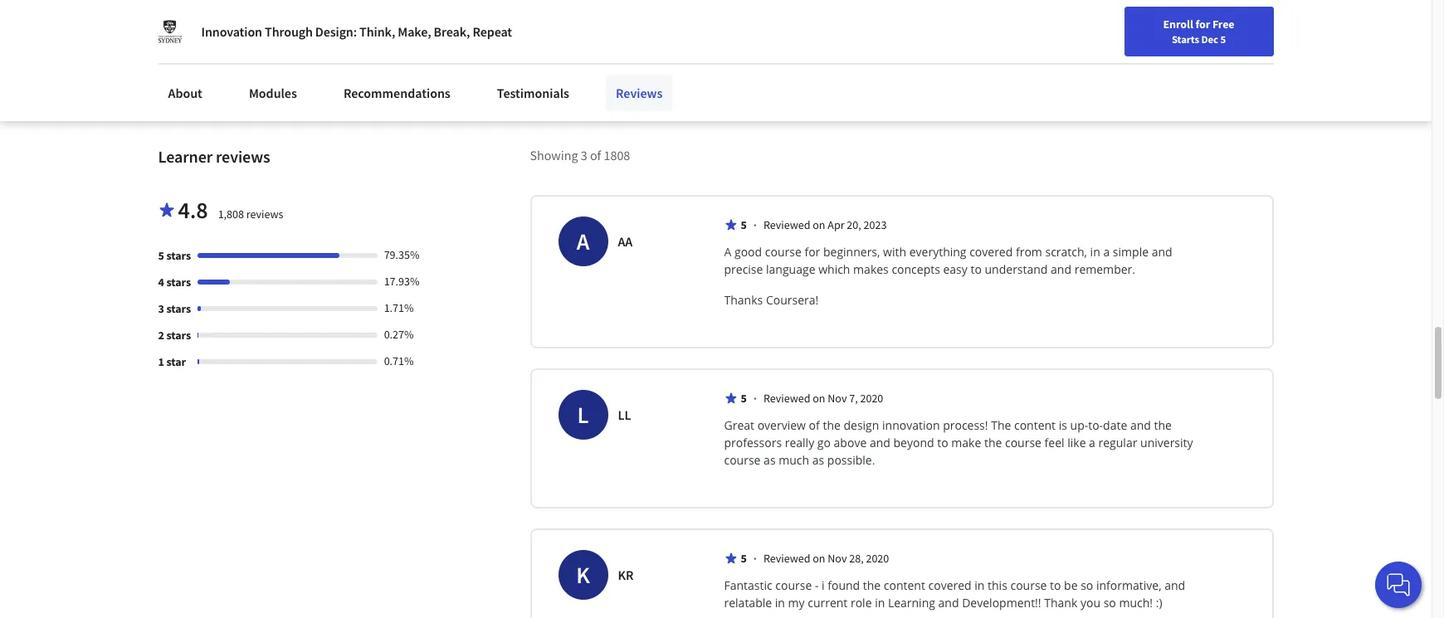 Task type: describe. For each thing, give the bounding box(es) containing it.
and right informative,
[[1165, 578, 1186, 594]]

reviewed on apr 20, 2023
[[764, 218, 887, 233]]

coursera
[[1030, 39, 1079, 56]]

for inside a good course for beginners, with everything covered from scratch, in a simple and precise language which makes concepts easy to understand and remember.
[[805, 244, 820, 260]]

innovation through design: think, make, break, repeat
[[201, 23, 512, 40]]

job:
[[1058, 19, 1079, 36]]

able
[[211, 0, 235, 16]]

experience.
[[173, 39, 237, 56]]

repeat
[[473, 23, 512, 40]]

fits
[[367, 39, 384, 56]]

showing 3 of 1808
[[530, 147, 630, 164]]

in left the this
[[975, 578, 985, 594]]

content inside great overview of the design innovation process! the content is up-to-date and the professors really go above and beyond to make the course feel like a regular university course as much as possible.
[[1014, 418, 1056, 434]]

l
[[577, 400, 589, 430]]

thanks
[[724, 292, 763, 308]]

course inside a good course for beginners, with everything covered from scratch, in a simple and precise language which makes concepts easy to understand and remember.
[[765, 244, 802, 260]]

the up go
[[823, 418, 841, 434]]

the inside fantastic course - i found the content covered in this course to be so informative, and relatable in my current role in learning and development!! thank you so much! :)
[[863, 578, 881, 594]]

and right simple
[[1152, 244, 1173, 260]]

from inside a good course for beginners, with everything covered from scratch, in a simple and precise language which makes concepts easy to understand and remember.
[[1016, 244, 1043, 260]]

enroll for free starts dec 5
[[1163, 17, 1235, 46]]

apr
[[828, 218, 845, 233]]

chat with us image
[[1385, 572, 1412, 599]]

beyond
[[894, 435, 934, 451]]

reviewed for k
[[764, 551, 811, 566]]

the up university
[[1154, 418, 1172, 434]]

about link
[[158, 75, 212, 111]]

stars for 2 stars
[[166, 328, 191, 343]]

possible.
[[827, 453, 875, 468]]

project
[[485, 39, 524, 56]]

can
[[246, 39, 266, 56]]

allows
[[1082, 39, 1118, 56]]

2 as from the left
[[812, 453, 824, 468]]

-
[[815, 578, 819, 594]]

in right the relatable
[[775, 595, 785, 611]]

1 as from the left
[[764, 453, 776, 468]]

nov for k
[[828, 551, 847, 566]]

and down 'can'
[[246, 59, 267, 76]]

regular
[[1099, 435, 1138, 451]]

beginners,
[[823, 244, 880, 260]]

directly
[[470, 0, 512, 16]]

an inside "i directly applied the concepts and skills i learned from my courses to an exciting new project at work."
[[618, 19, 632, 36]]

showing
[[530, 147, 578, 164]]

show notifications image
[[1208, 21, 1228, 41]]

to inside "i directly applied the concepts and skills i learned from my courses to an exciting new project at work."
[[604, 19, 615, 36]]

great overview of the design innovation process! the content is up-to-date and the professors really go above and beyond to make the course feel like a regular university course as much as possible.
[[724, 418, 1196, 468]]

1,808 reviews
[[218, 207, 283, 222]]

4
[[158, 275, 164, 290]]

to inside "to be able to take courses at my own pace and rhythm has been an amazing experience. i can learn whenever it fits my schedule and mood."
[[238, 0, 250, 16]]

on for a
[[813, 218, 826, 233]]

free
[[1213, 17, 1235, 32]]

better
[[1205, 0, 1239, 16]]

isn't
[[1087, 0, 1110, 16]]

i inside "i directly applied the concepts and skills i learned from my courses to an exciting new project at work."
[[459, 19, 462, 36]]

reviewed for l
[[764, 391, 811, 406]]

everything
[[910, 244, 967, 260]]

which
[[819, 262, 850, 278]]

the
[[991, 418, 1011, 434]]

at for better
[[1242, 0, 1253, 16]]

whenever
[[299, 39, 354, 56]]

0 horizontal spatial 3
[[158, 302, 164, 317]]

easy
[[943, 262, 968, 278]]

:)
[[1156, 595, 1163, 611]]

2020 for l
[[860, 391, 883, 406]]

on for l
[[813, 391, 826, 406]]

to inside great overview of the design innovation process! the content is up-to-date and the professors really go above and beyond to make the course feel like a regular university course as much as possible.
[[937, 435, 949, 451]]

it
[[356, 39, 364, 56]]

17.93%
[[384, 274, 420, 289]]

me
[[1120, 39, 1138, 56]]

english button
[[1084, 0, 1184, 54]]

language
[[766, 262, 816, 278]]

good
[[735, 244, 762, 260]]

stars for 4 stars
[[166, 275, 191, 290]]

to inside fantastic course - i found the content covered in this course to be so informative, and relatable in my current role in learning and development!! thank you so much! :)
[[1050, 578, 1061, 594]]

20,
[[847, 218, 861, 233]]

5 stars
[[158, 248, 191, 263]]

i inside "to be able to take courses at my own pace and rhythm has been an amazing experience. i can learn whenever it fits my schedule and mood."
[[240, 39, 243, 56]]

more
[[1150, 19, 1179, 36]]

2 stars
[[158, 328, 191, 343]]

dec
[[1202, 32, 1219, 46]]

learning
[[888, 595, 935, 611]]

at inside "i directly applied the concepts and skills i learned from my courses to an exciting new project at work."
[[527, 39, 538, 56]]

my inside fantastic course - i found the content covered in this course to be so informative, and relatable in my current role in learning and development!! thank you so much! :)
[[788, 595, 805, 611]]

course down the
[[1005, 435, 1042, 451]]

1,808
[[218, 207, 244, 222]]

learner reviews
[[158, 146, 270, 167]]

without
[[1186, 39, 1229, 56]]

1
[[158, 355, 164, 370]]

makes
[[853, 262, 889, 278]]

of for 3
[[590, 147, 601, 164]]

in inside a good course for beginners, with everything covered from scratch, in a simple and precise language which makes concepts easy to understand and remember.
[[1090, 244, 1101, 260]]

fantastic course - i found the content covered in this course to be so informative, and relatable in my current role in learning and development!! thank you so much! :)
[[724, 578, 1189, 611]]

design
[[844, 418, 879, 434]]

the inside "i directly applied the concepts and skills i learned from my courses to an exciting new project at work."
[[559, 0, 578, 16]]

feel
[[1045, 435, 1065, 451]]

it's
[[1081, 19, 1098, 36]]

reviews for 1,808 reviews
[[246, 207, 283, 222]]

3 stars
[[158, 302, 191, 317]]

recommendations
[[344, 85, 451, 101]]

my left own
[[338, 0, 355, 16]]

7,
[[849, 391, 858, 406]]

1 vertical spatial so
[[1081, 578, 1094, 594]]

learn for more
[[1155, 39, 1183, 56]]

innovation
[[201, 23, 262, 40]]

great
[[724, 418, 755, 434]]

a inside great overview of the design innovation process! the content is up-to-date and the professors really go above and beyond to make the course feel like a regular university course as much as possible.
[[1089, 435, 1096, 451]]

nov for l
[[828, 391, 847, 406]]

star
[[166, 355, 186, 370]]

found
[[828, 578, 860, 594]]

28,
[[849, 551, 864, 566]]

5 for l
[[741, 391, 747, 406]]

be inside fantastic course - i found the content covered in this course to be so informative, and relatable in my current role in learning and development!! thank you so much! :)
[[1064, 578, 1078, 594]]

"to be able to take courses at my own pace and rhythm has been an amazing experience. i can learn whenever it fits my schedule and mood."
[[173, 0, 386, 76]]

an inside "to be able to take courses at my own pace and rhythm has been an amazing experience. i can learn whenever it fits my schedule and mood."
[[322, 19, 336, 36]]

been
[[292, 19, 319, 36]]

being
[[1172, 0, 1203, 16]]

courses inside "to be able to take courses at my own pace and rhythm has been an amazing experience. i can learn whenever it fits my schedule and mood."
[[279, 0, 321, 16]]

testimonials
[[497, 85, 569, 101]]

2 vertical spatial so
[[1104, 595, 1116, 611]]

much!
[[1119, 595, 1153, 611]]

course left -
[[776, 578, 812, 594]]

exciting
[[635, 19, 678, 36]]

and down scratch,
[[1051, 262, 1072, 278]]

design:
[[315, 23, 357, 40]]

"i
[[459, 0, 468, 16]]

testimonials link
[[487, 75, 579, 111]]

so inside "learning isn't just about being better at your job: it's so much more than that. coursera allows me to learn without limits."
[[1100, 19, 1113, 36]]



Task type: locate. For each thing, give the bounding box(es) containing it.
1 vertical spatial for
[[805, 244, 820, 260]]

recommendations link
[[334, 75, 461, 111]]

0 vertical spatial from
[[510, 19, 536, 36]]

this
[[988, 578, 1008, 594]]

None search field
[[237, 10, 635, 44]]

much inside "learning isn't just about being better at your job: it's so much more than that. coursera allows me to learn without limits."
[[1116, 19, 1147, 36]]

concepts down with
[[892, 262, 940, 278]]

a left good
[[724, 244, 732, 260]]

1 horizontal spatial a
[[724, 244, 732, 260]]

5 inside the enroll for free starts dec 5
[[1221, 32, 1226, 46]]

much up me
[[1116, 19, 1147, 36]]

1 vertical spatial content
[[884, 578, 925, 594]]

content inside fantastic course - i found the content covered in this course to be so informative, and relatable in my current role in learning and development!! thank you so much! :)
[[884, 578, 925, 594]]

1 vertical spatial i
[[240, 39, 243, 56]]

1 vertical spatial a
[[1089, 435, 1096, 451]]

just
[[1113, 0, 1133, 16]]

innovation
[[882, 418, 940, 434]]

2 stars from the top
[[166, 275, 191, 290]]

aa
[[618, 234, 633, 250]]

a left aa
[[577, 227, 590, 257]]

1 star
[[158, 355, 186, 370]]

1 horizontal spatial at
[[527, 39, 538, 56]]

my left current
[[788, 595, 805, 611]]

1 horizontal spatial for
[[1196, 17, 1210, 32]]

covered up learning on the bottom
[[928, 578, 972, 594]]

1 horizontal spatial a
[[1104, 244, 1110, 260]]

from up the understand
[[1016, 244, 1043, 260]]

stars right 4
[[166, 275, 191, 290]]

covered
[[970, 244, 1013, 260], [928, 578, 972, 594]]

of
[[590, 147, 601, 164], [809, 418, 820, 434]]

work."
[[540, 39, 576, 56]]

concepts left the skills
[[580, 0, 630, 16]]

on left 7,
[[813, 391, 826, 406]]

at right better
[[1242, 0, 1253, 16]]

at up design:
[[324, 0, 335, 16]]

content up learning on the bottom
[[884, 578, 925, 594]]

stars up 2 stars
[[166, 302, 191, 317]]

0 horizontal spatial a
[[1089, 435, 1096, 451]]

starts
[[1172, 32, 1200, 46]]

from
[[510, 19, 536, 36], [1016, 244, 1043, 260]]

with
[[883, 244, 907, 260]]

reviewed up language
[[764, 218, 811, 233]]

course right the this
[[1011, 578, 1047, 594]]

covered for in
[[928, 578, 972, 594]]

ll
[[618, 407, 631, 424]]

"learning
[[1030, 0, 1084, 16]]

3 down 4
[[158, 302, 164, 317]]

and right learning on the bottom
[[938, 595, 959, 611]]

reviewed on nov 28, 2020
[[764, 551, 889, 566]]

my up the work."
[[539, 19, 556, 36]]

of for overview
[[809, 418, 820, 434]]

0 horizontal spatial concepts
[[580, 0, 630, 16]]

at for courses
[[324, 0, 335, 16]]

3 reviewed from the top
[[764, 551, 811, 566]]

learn down has
[[268, 39, 297, 56]]

modules
[[249, 85, 297, 101]]

own
[[357, 0, 381, 16]]

make
[[952, 435, 981, 451]]

1 horizontal spatial content
[[1014, 418, 1056, 434]]

much
[[1116, 19, 1147, 36], [779, 453, 809, 468]]

k
[[576, 561, 590, 590]]

on up -
[[813, 551, 826, 566]]

1 horizontal spatial much
[[1116, 19, 1147, 36]]

3 stars from the top
[[166, 302, 191, 317]]

an
[[322, 19, 336, 36], [618, 19, 632, 36]]

through
[[265, 23, 313, 40]]

an left exciting
[[618, 19, 632, 36]]

to left make
[[937, 435, 949, 451]]

covered inside a good course for beginners, with everything covered from scratch, in a simple and precise language which makes concepts easy to understand and remember.
[[970, 244, 1013, 260]]

as down go
[[812, 453, 824, 468]]

concepts inside "i directly applied the concepts and skills i learned from my courses to an exciting new project at work."
[[580, 0, 630, 16]]

0 vertical spatial i
[[459, 19, 462, 36]]

in
[[1090, 244, 1101, 260], [975, 578, 985, 594], [775, 595, 785, 611], [875, 595, 885, 611]]

content up "feel"
[[1014, 418, 1056, 434]]

at left the work."
[[527, 39, 538, 56]]

2 learn from the left
[[1155, 39, 1183, 56]]

4 stars
[[158, 275, 191, 290]]

date
[[1103, 418, 1128, 434]]

a right like
[[1089, 435, 1096, 451]]

0 horizontal spatial of
[[590, 147, 601, 164]]

0 horizontal spatial courses
[[279, 0, 321, 16]]

my inside "i directly applied the concepts and skills i learned from my courses to an exciting new project at work."
[[539, 19, 556, 36]]

0 vertical spatial on
[[813, 218, 826, 233]]

5
[[1221, 32, 1226, 46], [741, 218, 747, 233], [158, 248, 164, 263], [741, 391, 747, 406], [741, 551, 747, 566]]

for inside the enroll for free starts dec 5
[[1196, 17, 1210, 32]]

to right me
[[1141, 39, 1152, 56]]

the up the role at the right
[[863, 578, 881, 594]]

1 vertical spatial courses
[[559, 19, 601, 36]]

2 an from the left
[[618, 19, 632, 36]]

"i directly applied the concepts and skills i learned from my courses to an exciting new project at work."
[[459, 0, 685, 56]]

1 nov from the top
[[828, 391, 847, 406]]

thank
[[1044, 595, 1078, 611]]

2 nov from the top
[[828, 551, 847, 566]]

4.8
[[178, 195, 208, 225]]

go
[[817, 435, 831, 451]]

0 horizontal spatial learn
[[268, 39, 297, 56]]

in right the role at the right
[[875, 595, 885, 611]]

5 up fantastic
[[741, 551, 747, 566]]

covered for from
[[970, 244, 1013, 260]]

0 vertical spatial 3
[[581, 147, 588, 164]]

for up language
[[805, 244, 820, 260]]

1 horizontal spatial be
[[1064, 578, 1078, 594]]

a
[[1104, 244, 1110, 260], [1089, 435, 1096, 451]]

concepts inside a good course for beginners, with everything covered from scratch, in a simple and precise language which makes concepts easy to understand and remember.
[[892, 262, 940, 278]]

0 vertical spatial reviewed
[[764, 218, 811, 233]]

0 vertical spatial concepts
[[580, 0, 630, 16]]

courses up been
[[279, 0, 321, 16]]

0 horizontal spatial be
[[195, 0, 209, 16]]

overview
[[758, 418, 806, 434]]

the right "applied"
[[559, 0, 578, 16]]

1 vertical spatial be
[[1064, 578, 1078, 594]]

an up whenever
[[322, 19, 336, 36]]

reviews for learner reviews
[[216, 146, 270, 167]]

2020 right 7,
[[860, 391, 883, 406]]

5 up 4
[[158, 248, 164, 263]]

break,
[[434, 23, 470, 40]]

0 horizontal spatial much
[[779, 453, 809, 468]]

5 for k
[[741, 551, 747, 566]]

process!
[[943, 418, 988, 434]]

to left exciting
[[604, 19, 615, 36]]

and right date
[[1131, 418, 1151, 434]]

1 vertical spatial much
[[779, 453, 809, 468]]

3 right the showing
[[581, 147, 588, 164]]

stars
[[166, 248, 191, 263], [166, 275, 191, 290], [166, 302, 191, 317], [166, 328, 191, 343]]

as down professors
[[764, 453, 776, 468]]

as
[[764, 453, 776, 468], [812, 453, 824, 468]]

0 vertical spatial so
[[1100, 19, 1113, 36]]

0 horizontal spatial an
[[322, 19, 336, 36]]

0 vertical spatial be
[[195, 0, 209, 16]]

0 horizontal spatial a
[[577, 227, 590, 257]]

a up remember.
[[1104, 244, 1110, 260]]

0 vertical spatial a
[[1104, 244, 1110, 260]]

i left 'can'
[[240, 39, 243, 56]]

to inside "learning isn't just about being better at your job: it's so much more than that. coursera allows me to learn without limits."
[[1141, 39, 1152, 56]]

2 vertical spatial reviewed
[[764, 551, 811, 566]]

your
[[1030, 19, 1055, 36]]

1 vertical spatial of
[[809, 418, 820, 434]]

and up the experience.
[[202, 19, 223, 36]]

of up go
[[809, 418, 820, 434]]

1 an from the left
[[322, 19, 336, 36]]

learn inside "learning isn't just about being better at your job: it's so much more than that. coursera allows me to learn without limits."
[[1155, 39, 1183, 56]]

1 vertical spatial covered
[[928, 578, 972, 594]]

5 for a
[[741, 218, 747, 233]]

0 vertical spatial 2020
[[860, 391, 883, 406]]

above
[[834, 435, 867, 451]]

has
[[269, 19, 289, 36]]

a inside a good course for beginners, with everything covered from scratch, in a simple and precise language which makes concepts easy to understand and remember.
[[1104, 244, 1110, 260]]

1 learn from the left
[[268, 39, 297, 56]]

courses
[[279, 0, 321, 16], [559, 19, 601, 36]]

reviewed up fantastic
[[764, 551, 811, 566]]

3
[[581, 147, 588, 164], [158, 302, 164, 317]]

mood."
[[270, 59, 310, 76]]

and inside "i directly applied the concepts and skills i learned from my courses to an exciting new project at work."
[[633, 0, 654, 16]]

5 up 'great'
[[741, 391, 747, 406]]

2 on from the top
[[813, 391, 826, 406]]

5 right dec
[[1221, 32, 1226, 46]]

1 vertical spatial from
[[1016, 244, 1043, 260]]

1 horizontal spatial learn
[[1155, 39, 1183, 56]]

0 vertical spatial content
[[1014, 418, 1056, 434]]

i
[[822, 578, 825, 594]]

2020 right 28,
[[866, 551, 889, 566]]

and up exciting
[[633, 0, 654, 16]]

1 horizontal spatial as
[[812, 453, 824, 468]]

on left apr
[[813, 218, 826, 233]]

kr
[[618, 567, 634, 584]]

5 up good
[[741, 218, 747, 233]]

3 on from the top
[[813, 551, 826, 566]]

1808
[[604, 147, 630, 164]]

to inside a good course for beginners, with everything covered from scratch, in a simple and precise language which makes concepts easy to understand and remember.
[[971, 262, 982, 278]]

0 horizontal spatial for
[[805, 244, 820, 260]]

to-
[[1088, 418, 1103, 434]]

stars right 2
[[166, 328, 191, 343]]

of left 1808
[[590, 147, 601, 164]]

much inside great overview of the design innovation process! the content is up-to-date and the professors really go above and beyond to make the course feel like a regular university course as much as possible.
[[779, 453, 809, 468]]

0 horizontal spatial content
[[884, 578, 925, 594]]

1 stars from the top
[[166, 248, 191, 263]]

role
[[851, 595, 872, 611]]

you
[[1081, 595, 1101, 611]]

take
[[252, 0, 276, 16]]

course down professors
[[724, 453, 761, 468]]

1 vertical spatial nov
[[828, 551, 847, 566]]

reviewed
[[764, 218, 811, 233], [764, 391, 811, 406], [764, 551, 811, 566]]

for
[[1196, 17, 1210, 32], [805, 244, 820, 260]]

of inside great overview of the design innovation process! the content is up-to-date and the professors really go above and beyond to make the course feel like a regular university course as much as possible.
[[809, 418, 820, 434]]

0 vertical spatial courses
[[279, 0, 321, 16]]

0 vertical spatial reviews
[[216, 146, 270, 167]]

stars for 3 stars
[[166, 302, 191, 317]]

0 horizontal spatial at
[[324, 0, 335, 16]]

the down the
[[984, 435, 1002, 451]]

and down "design" on the right bottom
[[870, 435, 891, 451]]

0 vertical spatial much
[[1116, 19, 1147, 36]]

reviewed for a
[[764, 218, 811, 233]]

to up thank
[[1050, 578, 1061, 594]]

0 vertical spatial for
[[1196, 17, 1210, 32]]

1 horizontal spatial of
[[809, 418, 820, 434]]

reviews right learner
[[216, 146, 270, 167]]

a inside a good course for beginners, with everything covered from scratch, in a simple and precise language which makes concepts easy to understand and remember.
[[724, 244, 732, 260]]

4 stars from the top
[[166, 328, 191, 343]]

be inside "to be able to take courses at my own pace and rhythm has been an amazing experience. i can learn whenever it fits my schedule and mood."
[[195, 0, 209, 16]]

course up language
[[765, 244, 802, 260]]

rhythm
[[226, 19, 267, 36]]

a for a good course for beginners, with everything covered from scratch, in a simple and precise language which makes concepts easy to understand and remember.
[[724, 244, 732, 260]]

limits."
[[1030, 59, 1068, 76]]

0 vertical spatial nov
[[828, 391, 847, 406]]

stars for 5 stars
[[166, 248, 191, 263]]

about
[[168, 85, 202, 101]]

university
[[1141, 435, 1193, 451]]

1 on from the top
[[813, 218, 826, 233]]

be up thank
[[1064, 578, 1078, 594]]

0 horizontal spatial from
[[510, 19, 536, 36]]

concepts
[[580, 0, 630, 16], [892, 262, 940, 278]]

2
[[158, 328, 164, 343]]

learn down more
[[1155, 39, 1183, 56]]

1 horizontal spatial an
[[618, 19, 632, 36]]

2 vertical spatial on
[[813, 551, 826, 566]]

0 horizontal spatial as
[[764, 453, 776, 468]]

courses inside "i directly applied the concepts and skills i learned from my courses to an exciting new project at work."
[[559, 19, 601, 36]]

so right it's
[[1100, 19, 1113, 36]]

on
[[813, 218, 826, 233], [813, 391, 826, 406], [813, 551, 826, 566]]

my up about
[[173, 59, 190, 76]]

0 vertical spatial of
[[590, 147, 601, 164]]

from inside "i directly applied the concepts and skills i learned from my courses to an exciting new project at work."
[[510, 19, 536, 36]]

courses up the work."
[[559, 19, 601, 36]]

1.71%
[[384, 301, 414, 316]]

so up you
[[1081, 578, 1094, 594]]

to up rhythm
[[238, 0, 250, 16]]

precise
[[724, 262, 763, 278]]

reviewed on nov 7, 2020
[[764, 391, 883, 406]]

stars up '4 stars'
[[166, 248, 191, 263]]

on for k
[[813, 551, 826, 566]]

amazing
[[339, 19, 386, 36]]

a for a
[[577, 227, 590, 257]]

fantastic
[[724, 578, 773, 594]]

0 horizontal spatial i
[[240, 39, 243, 56]]

for up dec
[[1196, 17, 1210, 32]]

nov left 7,
[[828, 391, 847, 406]]

thanks coursera!
[[724, 292, 819, 308]]

so
[[1100, 19, 1113, 36], [1081, 578, 1094, 594], [1104, 595, 1116, 611]]

1 vertical spatial concepts
[[892, 262, 940, 278]]

1 reviewed from the top
[[764, 218, 811, 233]]

at inside "learning isn't just about being better at your job: it's so much more than that. coursera allows me to learn without limits."
[[1242, 0, 1253, 16]]

1 horizontal spatial i
[[459, 19, 462, 36]]

covered up the understand
[[970, 244, 1013, 260]]

reviewed up overview at the right bottom of page
[[764, 391, 811, 406]]

1 horizontal spatial courses
[[559, 19, 601, 36]]

1 vertical spatial 2020
[[866, 551, 889, 566]]

english
[[1113, 19, 1154, 35]]

pace
[[173, 19, 199, 36]]

1 horizontal spatial 3
[[581, 147, 588, 164]]

a good course for beginners, with everything covered from scratch, in a simple and precise language which makes concepts easy to understand and remember.
[[724, 244, 1176, 278]]

1 horizontal spatial from
[[1016, 244, 1043, 260]]

about
[[1136, 0, 1169, 16]]

reviews right 1,808
[[246, 207, 283, 222]]

than
[[1182, 19, 1208, 36]]

current
[[808, 595, 848, 611]]

1 horizontal spatial concepts
[[892, 262, 940, 278]]

so right you
[[1104, 595, 1116, 611]]

1 vertical spatial reviews
[[246, 207, 283, 222]]

2020 for k
[[866, 551, 889, 566]]

i down '"i'
[[459, 19, 462, 36]]

be right "to
[[195, 0, 209, 16]]

2 horizontal spatial at
[[1242, 0, 1253, 16]]

much down the really
[[779, 453, 809, 468]]

at inside "to be able to take courses at my own pace and rhythm has been an amazing experience. i can learn whenever it fits my schedule and mood."
[[324, 0, 335, 16]]

1 vertical spatial reviewed
[[764, 391, 811, 406]]

nov left 28,
[[828, 551, 847, 566]]

2 reviewed from the top
[[764, 391, 811, 406]]

1 vertical spatial 3
[[158, 302, 164, 317]]

1 vertical spatial on
[[813, 391, 826, 406]]

relatable
[[724, 595, 772, 611]]

from down "applied"
[[510, 19, 536, 36]]

simple
[[1113, 244, 1149, 260]]

learn for has
[[268, 39, 297, 56]]

to right easy
[[971, 262, 982, 278]]

really
[[785, 435, 814, 451]]

0 vertical spatial covered
[[970, 244, 1013, 260]]

remember.
[[1075, 262, 1136, 278]]

in up remember.
[[1090, 244, 1101, 260]]

learn inside "to be able to take courses at my own pace and rhythm has been an amazing experience. i can learn whenever it fits my schedule and mood."
[[268, 39, 297, 56]]

the university of sydney image
[[158, 20, 181, 43]]

covered inside fantastic course - i found the content covered in this course to be so informative, and relatable in my current role in learning and development!! thank you so much! :)
[[928, 578, 972, 594]]



Task type: vqa. For each thing, say whether or not it's contained in the screenshot.
"introduction"
no



